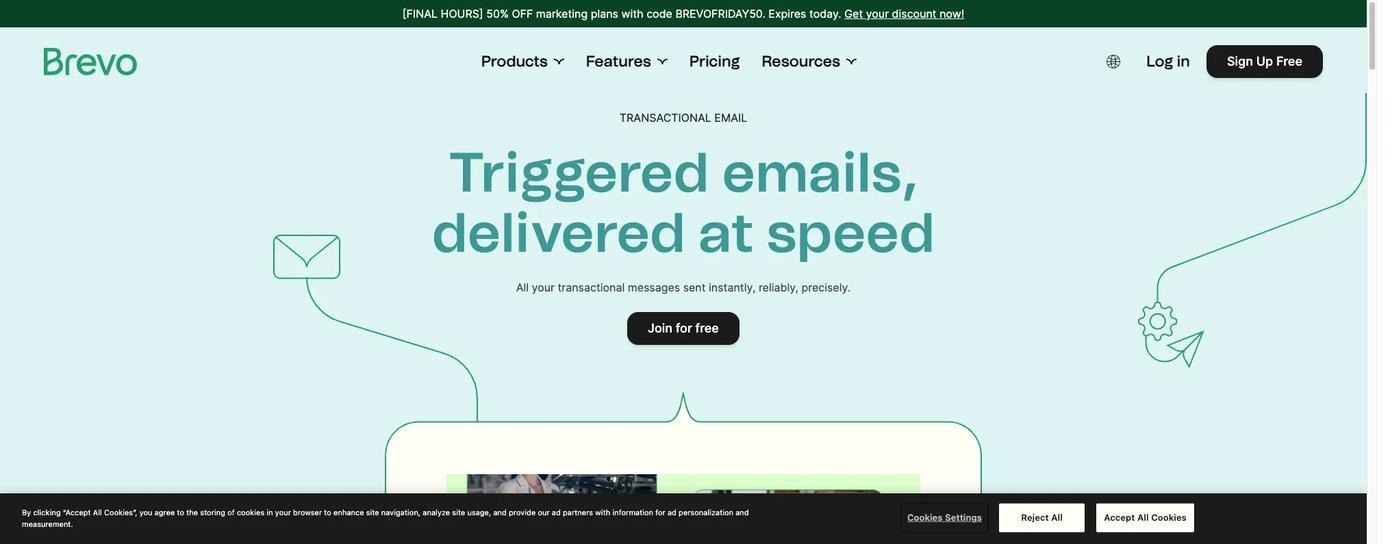 Task type: describe. For each thing, give the bounding box(es) containing it.
for inside by clicking "accept all cookies", you agree to the storing of cookies in your browser to enhance site navigation, analyze site usage, and provide our ad partners with information for ad personalization and measurement.
[[656, 508, 666, 517]]

in inside log in link
[[1177, 52, 1190, 71]]

all down delivered at left top
[[516, 281, 529, 295]]

get your discount now! link
[[845, 5, 965, 22]]

today.
[[810, 7, 842, 21]]

in inside by clicking "accept all cookies", you agree to the storing of cookies in your browser to enhance site navigation, analyze site usage, and provide our ad partners with information for ad personalization and measurement.
[[267, 508, 273, 517]]

reject all
[[1021, 512, 1063, 523]]

emails,
[[722, 140, 918, 205]]

all right "reject"
[[1052, 512, 1063, 523]]

settings
[[945, 512, 982, 523]]

join for free
[[648, 321, 719, 336]]

cookies settings
[[907, 512, 982, 523]]

resources link
[[762, 52, 857, 71]]

50%
[[486, 7, 509, 21]]

get
[[845, 7, 863, 21]]

personalization
[[679, 508, 734, 517]]

browser
[[293, 508, 322, 517]]

sent
[[683, 281, 706, 295]]

discount
[[892, 7, 937, 21]]

log
[[1147, 52, 1174, 71]]

free
[[696, 321, 719, 336]]

join
[[648, 321, 673, 336]]

messages
[[628, 281, 680, 295]]

triggered
[[449, 140, 709, 205]]

now!
[[940, 7, 965, 21]]

"accept
[[63, 508, 91, 517]]

marketing
[[536, 7, 588, 21]]

log in
[[1147, 52, 1190, 71]]

brevofriday50.
[[676, 7, 766, 21]]

transactional
[[620, 111, 712, 125]]

information
[[613, 508, 653, 517]]

at
[[699, 200, 754, 266]]

cookies settings button
[[902, 505, 988, 532]]

1 to from the left
[[177, 508, 184, 517]]

precisely.
[[802, 281, 851, 295]]

accept all cookies
[[1104, 512, 1187, 523]]

reject
[[1021, 512, 1049, 523]]

plans
[[591, 7, 618, 21]]

features
[[586, 52, 651, 71]]

you
[[139, 508, 152, 517]]

brevo image
[[44, 48, 137, 75]]

instantly,
[[709, 281, 756, 295]]

off
[[512, 7, 533, 21]]

provide
[[509, 508, 536, 517]]

code
[[647, 7, 673, 21]]

agree
[[155, 508, 175, 517]]

cookies",
[[104, 508, 137, 517]]

email
[[715, 111, 747, 125]]

by
[[22, 508, 31, 517]]

all your transactional messages sent instantly, reliably, precisely.
[[516, 281, 851, 295]]

2 and from the left
[[736, 508, 749, 517]]

our
[[538, 508, 550, 517]]

speed
[[767, 200, 935, 266]]

features link
[[586, 52, 668, 71]]



Task type: locate. For each thing, give the bounding box(es) containing it.
cookies inside accept all cookies button
[[1152, 512, 1187, 523]]

0 horizontal spatial in
[[267, 508, 273, 517]]

hours]
[[441, 7, 483, 21]]

cookies
[[907, 512, 943, 523], [1152, 512, 1187, 523]]

1 ad from the left
[[552, 508, 561, 517]]

2 ad from the left
[[668, 508, 677, 517]]

pricing
[[690, 52, 740, 71]]

1 cookies from the left
[[907, 512, 943, 523]]

[final hours] 50% off marketing plans with code brevofriday50. expires today. get your discount now!
[[403, 7, 965, 21]]

2 vertical spatial your
[[275, 508, 291, 517]]

0 horizontal spatial and
[[493, 508, 507, 517]]

0 horizontal spatial to
[[177, 508, 184, 517]]

with left code
[[622, 7, 644, 21]]

site left "usage,"
[[452, 508, 465, 517]]

reliably,
[[759, 281, 799, 295]]

1 site from the left
[[366, 508, 379, 517]]

0 vertical spatial with
[[622, 7, 644, 21]]

for
[[676, 321, 692, 336], [656, 508, 666, 517]]

1 horizontal spatial and
[[736, 508, 749, 517]]

join for free button
[[627, 312, 740, 345]]

1 vertical spatial in
[[267, 508, 273, 517]]

transactional
[[558, 281, 625, 295]]

for right information
[[656, 508, 666, 517]]

0 horizontal spatial for
[[656, 508, 666, 517]]

1 horizontal spatial to
[[324, 508, 331, 517]]

the
[[186, 508, 198, 517]]

with inside by clicking "accept all cookies", you agree to the storing of cookies in your browser to enhance site navigation, analyze site usage, and provide our ad partners with information for ad personalization and measurement.
[[595, 508, 610, 517]]

partners
[[563, 508, 593, 517]]

by clicking "accept all cookies", you agree to the storing of cookies in your browser to enhance site navigation, analyze site usage, and provide our ad partners with information for ad personalization and measurement.
[[22, 508, 749, 528]]

clicking
[[33, 508, 61, 517]]

storing
[[200, 508, 225, 517]]

delivered
[[432, 200, 686, 266]]

0 horizontal spatial cookies
[[907, 512, 943, 523]]

1 horizontal spatial your
[[532, 281, 555, 295]]

in right log
[[1177, 52, 1190, 71]]

triggered emails, delivered at speed
[[432, 140, 935, 266]]

and right "usage,"
[[493, 508, 507, 517]]

transactional email
[[620, 111, 747, 125]]

0 vertical spatial your
[[866, 7, 889, 21]]

accept all cookies button
[[1097, 504, 1194, 532]]

resources
[[762, 52, 840, 71]]

1 vertical spatial your
[[532, 281, 555, 295]]

1 horizontal spatial with
[[622, 7, 644, 21]]

with right partners
[[595, 508, 610, 517]]

for inside button
[[676, 321, 692, 336]]

to left the
[[177, 508, 184, 517]]

sign up free
[[1227, 54, 1303, 68]]

0 horizontal spatial your
[[275, 508, 291, 517]]

of
[[227, 508, 235, 517]]

to right the browser on the left of the page
[[324, 508, 331, 517]]

all inside by clicking "accept all cookies", you agree to the storing of cookies in your browser to enhance site navigation, analyze site usage, and provide our ad partners with information for ad personalization and measurement.
[[93, 508, 102, 517]]

ad right our
[[552, 508, 561, 517]]

for left the free
[[676, 321, 692, 336]]

0 vertical spatial for
[[676, 321, 692, 336]]

reject all button
[[999, 504, 1085, 532]]

2 horizontal spatial your
[[866, 7, 889, 21]]

cookies inside cookies settings button
[[907, 512, 943, 523]]

[final
[[403, 7, 438, 21]]

1 horizontal spatial cookies
[[1152, 512, 1187, 523]]

sign up free button
[[1207, 45, 1323, 78]]

products link
[[481, 52, 564, 71]]

ad left personalization
[[668, 508, 677, 517]]

your left the browser on the left of the page
[[275, 508, 291, 517]]

all right accept
[[1138, 512, 1149, 523]]

enhance
[[334, 508, 364, 517]]

your right "get"
[[866, 7, 889, 21]]

site right "enhance"
[[366, 508, 379, 517]]

1 vertical spatial for
[[656, 508, 666, 517]]

ad
[[552, 508, 561, 517], [668, 508, 677, 517]]

navigation,
[[381, 508, 421, 517]]

2 site from the left
[[452, 508, 465, 517]]

your inside by clicking "accept all cookies", you agree to the storing of cookies in your browser to enhance site navigation, analyze site usage, and provide our ad partners with information for ad personalization and measurement.
[[275, 508, 291, 517]]

0 horizontal spatial with
[[595, 508, 610, 517]]

button image
[[1107, 55, 1121, 68]]

1 horizontal spatial ad
[[668, 508, 677, 517]]

0 horizontal spatial site
[[366, 508, 379, 517]]

1 horizontal spatial in
[[1177, 52, 1190, 71]]

with
[[622, 7, 644, 21], [595, 508, 610, 517]]

0 vertical spatial in
[[1177, 52, 1190, 71]]

in right cookies
[[267, 508, 273, 517]]

cookies right accept
[[1152, 512, 1187, 523]]

products
[[481, 52, 548, 71]]

0 horizontal spatial ad
[[552, 508, 561, 517]]

all right "accept
[[93, 508, 102, 517]]

pricing link
[[690, 52, 740, 71]]

analyze
[[423, 508, 450, 517]]

1 and from the left
[[493, 508, 507, 517]]

in
[[1177, 52, 1190, 71], [267, 508, 273, 517]]

1 horizontal spatial site
[[452, 508, 465, 517]]

1 horizontal spatial for
[[676, 321, 692, 336]]

sign
[[1227, 54, 1253, 68]]

accept
[[1104, 512, 1135, 523]]

product video element
[[385, 447, 982, 545]]

2 cookies from the left
[[1152, 512, 1187, 523]]

up
[[1257, 54, 1273, 68]]

all
[[516, 281, 529, 295], [93, 508, 102, 517], [1052, 512, 1063, 523], [1138, 512, 1149, 523]]

cookies
[[237, 508, 265, 517]]

and right personalization
[[736, 508, 749, 517]]

measurement.
[[22, 520, 73, 528]]

site
[[366, 508, 379, 517], [452, 508, 465, 517]]

expires
[[769, 7, 807, 21]]

usage,
[[467, 508, 491, 517]]

your
[[866, 7, 889, 21], [532, 281, 555, 295], [275, 508, 291, 517]]

cookies left settings
[[907, 512, 943, 523]]

log in link
[[1147, 52, 1190, 71]]

your left transactional
[[532, 281, 555, 295]]

free
[[1277, 54, 1303, 68]]

2 to from the left
[[324, 508, 331, 517]]

to
[[177, 508, 184, 517], [324, 508, 331, 517]]

and
[[493, 508, 507, 517], [736, 508, 749, 517]]

1 vertical spatial with
[[595, 508, 610, 517]]



Task type: vqa. For each thing, say whether or not it's contained in the screenshot.
"revenue"
no



